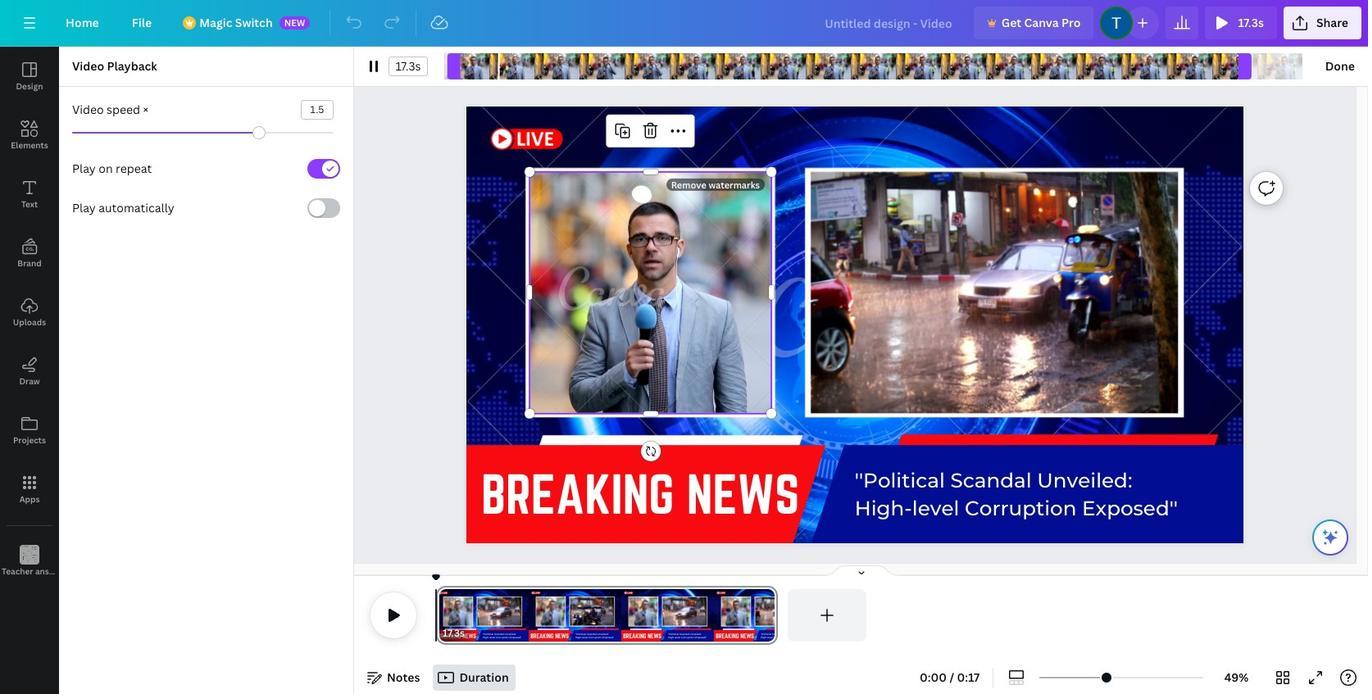 Task type: locate. For each thing, give the bounding box(es) containing it.
play
[[72, 161, 96, 176], [72, 200, 96, 216]]

canva assistant image
[[1321, 528, 1340, 548]]

1 vertical spatial video
[[72, 102, 104, 117]]

2 play from the top
[[72, 200, 96, 216]]

playback
[[107, 58, 157, 74]]

17.3s
[[1238, 15, 1264, 30], [443, 626, 465, 640]]

17.3s button left share dropdown button
[[1205, 7, 1277, 39]]

video playback
[[72, 58, 157, 74]]

play down play on repeat
[[72, 200, 96, 216]]

scandal
[[951, 468, 1032, 493]]

video down home link
[[72, 58, 104, 74]]

17.3s left page title "text box"
[[443, 626, 465, 640]]

hide pages image
[[822, 565, 901, 578]]

Design title text field
[[812, 7, 967, 39]]

keys
[[66, 566, 83, 577]]

Video speed × text field
[[302, 101, 333, 119]]

magic
[[199, 15, 232, 30]]

1 horizontal spatial 17.3s button
[[1205, 7, 1277, 39]]

brand button
[[0, 224, 59, 283]]

corruption
[[965, 496, 1077, 521]]

draw button
[[0, 342, 59, 401]]

unveiled:
[[1037, 468, 1133, 493]]

0:17
[[957, 670, 980, 685]]

trimming, start edge slider
[[436, 589, 451, 642]]

projects
[[13, 434, 46, 446]]

answer
[[35, 566, 64, 577]]

video playback element
[[59, 87, 368, 238]]

switch
[[235, 15, 273, 30]]

play on repeat
[[72, 161, 152, 176]]

17.3s button left page title "text box"
[[443, 625, 465, 642]]

notes button
[[361, 665, 427, 691]]

breaking
[[481, 464, 675, 524]]

elements button
[[0, 106, 59, 165]]

uploads
[[13, 316, 46, 328]]

0 horizontal spatial 17.3s button
[[443, 625, 465, 642]]

17.3s button
[[1205, 7, 1277, 39], [443, 625, 465, 642]]

play automatically
[[72, 200, 174, 216]]

2 video from the top
[[72, 102, 104, 117]]

17.3s left share dropdown button
[[1238, 15, 1264, 30]]

automatically
[[99, 200, 174, 216]]

17.3s inside main menu bar
[[1238, 15, 1264, 30]]

video left speed
[[72, 102, 104, 117]]

speed
[[107, 102, 140, 117]]

0:00
[[920, 670, 947, 685]]

1 play from the top
[[72, 161, 96, 176]]

duration
[[459, 670, 509, 685]]

video
[[72, 58, 104, 74], [72, 102, 104, 117]]

main menu bar
[[0, 0, 1368, 47]]

remove watermarks
[[671, 179, 760, 191]]

home
[[66, 15, 99, 30]]

get canva pro
[[1002, 15, 1081, 30]]

video speed ×
[[72, 102, 148, 117]]

/
[[950, 670, 954, 685]]

teacher
[[2, 566, 33, 577]]

remove watermarks button
[[666, 179, 765, 191]]

design button
[[0, 47, 59, 106]]

0 vertical spatial 17.3s
[[1238, 15, 1264, 30]]

-- text field
[[389, 57, 427, 75]]

design
[[16, 80, 43, 92]]

apps button
[[0, 460, 59, 519]]

0:00 / 0:17
[[920, 670, 980, 685]]

text
[[21, 198, 38, 210]]

0 vertical spatial play
[[72, 161, 96, 176]]

1 video from the top
[[72, 58, 104, 74]]

done button
[[1319, 53, 1362, 80]]

1 horizontal spatial 17.3s
[[1238, 15, 1264, 30]]

play left on
[[72, 161, 96, 176]]

breaking news
[[481, 464, 800, 524]]

pro
[[1062, 15, 1081, 30]]

1 vertical spatial 17.3s
[[443, 626, 465, 640]]

0 vertical spatial video
[[72, 58, 104, 74]]

teacher answer keys
[[2, 566, 83, 577]]

trimming, end edge slider
[[763, 589, 778, 642]]

notes
[[387, 670, 420, 685]]

1 vertical spatial play
[[72, 200, 96, 216]]

1 vertical spatial 17.3s button
[[443, 625, 465, 642]]



Task type: describe. For each thing, give the bounding box(es) containing it.
text button
[[0, 165, 59, 224]]

''political
[[855, 468, 945, 493]]

on
[[99, 161, 113, 176]]

get
[[1002, 15, 1022, 30]]

brand
[[17, 257, 42, 269]]

remove
[[671, 179, 706, 191]]

video for video speed ×
[[72, 102, 104, 117]]

video for video playback
[[72, 58, 104, 74]]

apps
[[19, 494, 40, 505]]

draw
[[19, 375, 40, 387]]

magic switch
[[199, 15, 273, 30]]

get canva pro button
[[974, 7, 1094, 39]]

news
[[687, 464, 800, 524]]

×
[[143, 102, 148, 117]]

play for play automatically
[[72, 200, 96, 216]]

0 horizontal spatial 17.3s
[[443, 626, 465, 640]]

49% button
[[1210, 665, 1263, 691]]

level
[[912, 496, 960, 521]]

home link
[[52, 7, 112, 39]]

duration button
[[433, 665, 515, 691]]

watermarks
[[709, 179, 760, 191]]

play for play on repeat
[[72, 161, 96, 176]]

repeat
[[116, 161, 152, 176]]

file
[[132, 15, 152, 30]]

uploads button
[[0, 283, 59, 342]]

;
[[28, 567, 31, 578]]

49%
[[1224, 670, 1249, 685]]

high-
[[855, 496, 912, 521]]

share button
[[1284, 7, 1362, 39]]

Page title text field
[[472, 625, 478, 642]]

projects button
[[0, 401, 59, 460]]

file button
[[119, 7, 165, 39]]

elements
[[11, 139, 48, 151]]

done
[[1325, 58, 1355, 74]]

0 vertical spatial 17.3s button
[[1205, 7, 1277, 39]]

''political scandal unveiled: high-level corruption exposed''
[[855, 468, 1178, 521]]

canva
[[1024, 15, 1059, 30]]

exposed''
[[1082, 496, 1178, 521]]

share
[[1316, 15, 1349, 30]]

side panel tab list
[[0, 47, 83, 591]]

new
[[284, 16, 305, 29]]



Task type: vqa. For each thing, say whether or not it's contained in the screenshot.
Text
yes



